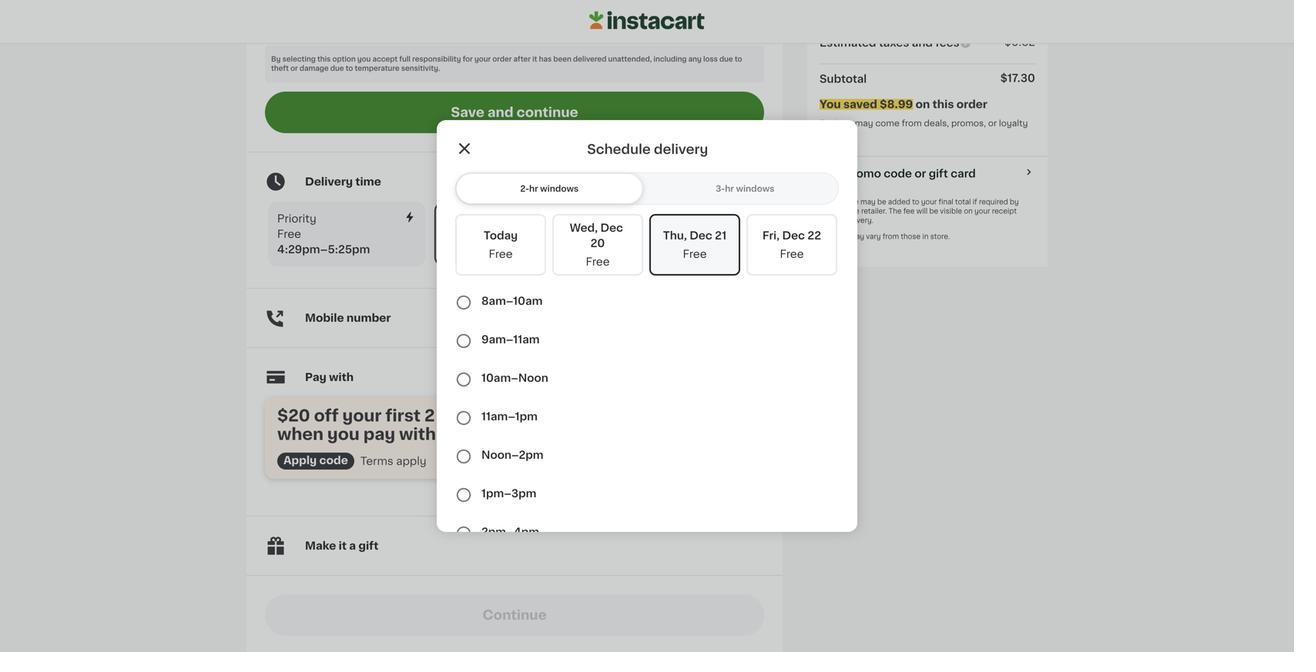Task type: vqa. For each thing, say whether or not it's contained in the screenshot.
92101
no



Task type: describe. For each thing, give the bounding box(es) containing it.
9am–11am button
[[455, 320, 839, 359]]

1 vertical spatial gift
[[358, 541, 379, 552]]

after inside by selecting this option you accept full responsibility for your order after it has been delivered unattended, including any loss due to theft or damage due to temperature sensitivity.
[[513, 56, 531, 63]]

free 4:29pm–5:25pm
[[277, 229, 370, 255]]

tiered-service-option-modal-v2 dialog
[[437, 120, 857, 652]]

delivery
[[305, 176, 353, 187]]

$20 off your first 2 orders when you pay with klarna
[[277, 408, 495, 443]]

fri, dec 22 free
[[762, 230, 821, 260]]

temperature
[[355, 65, 400, 72]]

for
[[463, 56, 473, 63]]

and inside button
[[487, 106, 514, 119]]

1 horizontal spatial to
[[735, 56, 742, 63]]

receipt
[[992, 208, 1017, 215]]

schedule for delivery
[[587, 143, 651, 156]]

full
[[399, 56, 411, 63]]

2-
[[520, 184, 529, 193]]

free inside "standard free 4:55pm–6:25pm"
[[445, 230, 469, 241]]

0 horizontal spatial fee
[[847, 199, 859, 206]]

1pm–3pm button
[[455, 474, 839, 513]]

deals,
[[924, 119, 949, 127]]

by
[[271, 56, 281, 63]]

20
[[591, 238, 605, 249]]

wed,
[[570, 223, 598, 233]]

free inside today free
[[489, 249, 513, 260]]

responsibility
[[412, 56, 461, 63]]

loyalty
[[999, 119, 1028, 127]]

add
[[820, 168, 842, 179]]

windows for 3-hr windows
[[736, 184, 774, 193]]

the
[[889, 208, 902, 215]]

law
[[826, 208, 837, 215]]

11am–1pm button
[[455, 397, 839, 436]]

free inside thu, dec 21 free
[[683, 249, 707, 260]]

free inside fri, dec 22 free
[[780, 249, 804, 260]]

available
[[680, 229, 728, 240]]

2-hr windows
[[520, 184, 579, 193]]

dec for 20
[[600, 223, 623, 233]]

$2
[[646, 229, 659, 240]]

0 horizontal spatial it
[[339, 541, 347, 552]]

after inside a bag fee may be added to your final total if required by law or the retailer. the fee will be visible on your receipt after delivery.
[[826, 217, 842, 224]]

or inside savings may come from deals, promos, or loyalty pricing.
[[988, 119, 997, 127]]

klarna
[[440, 426, 495, 443]]

0 horizontal spatial due
[[330, 65, 344, 72]]

8am–10am button
[[455, 282, 839, 320]]

4:55pm–6:25pm
[[445, 246, 538, 257]]

damage
[[300, 65, 329, 72]]

to inside a bag fee may be added to your final total if required by law or the retailer. the fee will be visible on your receipt after delivery.
[[912, 199, 919, 206]]

orders
[[439, 408, 494, 424]]

any
[[688, 56, 702, 63]]

free inside wed, dec 20 free
[[586, 256, 610, 267]]

hr for 3-
[[725, 184, 734, 193]]

fri,
[[762, 230, 780, 241]]

including
[[654, 56, 687, 63]]

promos,
[[951, 119, 986, 127]]

has
[[539, 56, 552, 63]]

store.
[[930, 233, 950, 240]]

card
[[951, 168, 976, 179]]

tab list containing wed, dec 20
[[455, 214, 839, 282]]

saved
[[843, 99, 877, 110]]

theft
[[271, 65, 289, 72]]

save
[[451, 106, 484, 119]]

9am–11am
[[481, 334, 540, 345]]

home image
[[589, 9, 705, 32]]

priority
[[277, 213, 316, 224]]

vary
[[866, 233, 881, 240]]

your inside by selecting this option you accept full responsibility for your order after it has been delivered unattended, including any loss due to theft or damage due to temperature sensitivity.
[[474, 56, 491, 63]]

dec for 22
[[782, 230, 805, 241]]

make
[[305, 541, 336, 552]]

delivery time
[[305, 176, 381, 187]]

make it a gift
[[305, 541, 379, 552]]

+
[[637, 229, 643, 240]]

2
[[424, 408, 435, 424]]

0 horizontal spatial to
[[346, 65, 353, 72]]

may inside a bag fee may be added to your final total if required by law or the retailer. the fee will be visible on your receipt after delivery.
[[860, 199, 876, 206]]

4:29pm–5:25pm
[[277, 244, 370, 255]]

your down 'if' on the right top of page
[[974, 208, 990, 215]]

taxes
[[879, 37, 909, 48]]

visible
[[940, 208, 962, 215]]

0 vertical spatial be
[[877, 199, 886, 206]]

off inside 'schedule free + $2 off available pick a day and time'
[[662, 229, 678, 240]]

will
[[916, 208, 928, 215]]

noon–2pm
[[481, 450, 543, 461]]

1pm–3pm
[[481, 488, 536, 499]]

off inside '$20 off your first 2 orders when you pay with klarna'
[[314, 408, 339, 424]]

day
[[646, 244, 667, 255]]

accept
[[372, 56, 398, 63]]

thu, dec 21 free
[[663, 230, 727, 260]]

estimated taxes and fees
[[820, 37, 960, 48]]

you saved $8.99 on this order
[[820, 99, 987, 110]]

standard
[[445, 215, 494, 226]]

3-hr windows
[[716, 184, 774, 193]]

10am–noon
[[481, 373, 548, 384]]

schedule for free
[[610, 213, 661, 224]]

22
[[808, 230, 821, 241]]

schedule free + $2 off available pick a day and time
[[610, 213, 728, 255]]

free inside 'schedule free + $2 off available pick a day and time'
[[610, 229, 634, 240]]

add promo code or gift card button
[[820, 166, 976, 181]]

standard free 4:55pm–6:25pm
[[445, 215, 538, 257]]

savings
[[820, 119, 853, 127]]

your inside '$20 off your first 2 orders when you pay with klarna'
[[342, 408, 382, 424]]

time inside 'schedule free + $2 off available pick a day and time'
[[693, 244, 718, 255]]

promo
[[845, 168, 881, 179]]

with inside '$20 off your first 2 orders when you pay with klarna'
[[399, 426, 436, 443]]

by selecting this option you accept full responsibility for your order after it has been delivered unattended, including any loss due to theft or damage due to temperature sensitivity.
[[271, 56, 742, 72]]

1 horizontal spatial fee
[[903, 208, 915, 215]]

this inside by selecting this option you accept full responsibility for your order after it has been delivered unattended, including any loss due to theft or damage due to temperature sensitivity.
[[317, 56, 331, 63]]

total
[[955, 199, 971, 206]]

unattended,
[[608, 56, 652, 63]]

schedule delivery
[[587, 143, 708, 156]]

3-hr windows button
[[652, 173, 838, 204]]

apply
[[283, 455, 317, 466]]

fees
[[935, 37, 960, 48]]

or inside add promo code or gift card button
[[915, 168, 926, 179]]

0 horizontal spatial a
[[349, 541, 356, 552]]

code inside add promo code or gift card button
[[884, 168, 912, 179]]

save and continue button
[[265, 92, 764, 133]]



Task type: locate. For each thing, give the bounding box(es) containing it.
2 horizontal spatial and
[[912, 37, 933, 48]]

your up "will"
[[921, 199, 937, 206]]

hr up 21 at the top right of page
[[725, 184, 734, 193]]

tab list
[[455, 173, 839, 205], [455, 214, 839, 282]]

1 vertical spatial due
[[330, 65, 344, 72]]

0 horizontal spatial time
[[355, 176, 381, 187]]

it inside by selecting this option you accept full responsibility for your order after it has been delivered unattended, including any loss due to theft or damage due to temperature sensitivity.
[[532, 56, 537, 63]]

a right make
[[349, 541, 356, 552]]

0 vertical spatial order
[[492, 56, 512, 63]]

and down thu,
[[669, 244, 690, 255]]

delivery
[[654, 143, 708, 156]]

or up "will"
[[915, 168, 926, 179]]

0 horizontal spatial with
[[329, 372, 354, 383]]

selecting
[[282, 56, 316, 63]]

0 horizontal spatial windows
[[540, 184, 579, 193]]

may for come
[[855, 119, 873, 127]]

on up deals,
[[916, 99, 930, 110]]

1 horizontal spatial with
[[399, 426, 436, 443]]

dec left 21 at the top right of page
[[690, 230, 712, 241]]

2 vertical spatial to
[[912, 199, 919, 206]]

be up "retailer."
[[877, 199, 886, 206]]

21
[[715, 230, 727, 241]]

dec left 22
[[782, 230, 805, 241]]

0 horizontal spatial from
[[883, 233, 899, 240]]

or inside a bag fee may be added to your final total if required by law or the retailer. the fee will be visible on your receipt after delivery.
[[839, 208, 846, 215]]

this up damage
[[317, 56, 331, 63]]

schedule left delivery
[[587, 143, 651, 156]]

1 vertical spatial you
[[327, 426, 360, 443]]

1 vertical spatial be
[[929, 208, 938, 215]]

save and continue
[[451, 106, 578, 119]]

0 horizontal spatial off
[[314, 408, 339, 424]]

1 vertical spatial and
[[487, 106, 514, 119]]

it left has
[[532, 56, 537, 63]]

apply code
[[283, 455, 348, 466]]

2 horizontal spatial to
[[912, 199, 919, 206]]

0 vertical spatial a
[[636, 244, 643, 255]]

today
[[484, 230, 518, 241]]

terms
[[360, 456, 393, 467]]

1 tab list from the top
[[455, 173, 839, 205]]

1 vertical spatial it
[[339, 541, 347, 552]]

1 horizontal spatial code
[[884, 168, 912, 179]]

or inside by selecting this option you accept full responsibility for your order after it has been delivered unattended, including any loss due to theft or damage due to temperature sensitivity.
[[290, 65, 298, 72]]

1 vertical spatial may
[[860, 199, 876, 206]]

1 vertical spatial this
[[932, 99, 954, 110]]

the
[[848, 208, 859, 215]]

code right apply at the bottom left
[[319, 455, 348, 466]]

from for deals,
[[902, 119, 922, 127]]

1 vertical spatial a
[[349, 541, 356, 552]]

be right "will"
[[929, 208, 938, 215]]

required
[[979, 199, 1008, 206]]

fee left "will"
[[903, 208, 915, 215]]

1 horizontal spatial it
[[532, 56, 537, 63]]

final
[[939, 199, 953, 206]]

pay with
[[305, 372, 354, 383]]

and right the save
[[487, 106, 514, 119]]

code up added
[[884, 168, 912, 179]]

a down +
[[636, 244, 643, 255]]

savings may come from deals, promos, or loyalty pricing.
[[820, 119, 1030, 142]]

1 horizontal spatial be
[[929, 208, 938, 215]]

may down delivery.
[[849, 233, 864, 240]]

hr inside 3-hr windows button
[[725, 184, 734, 193]]

2 tab list from the top
[[455, 214, 839, 282]]

0 vertical spatial schedule
[[587, 143, 651, 156]]

0 horizontal spatial gift
[[358, 541, 379, 552]]

and inside 'schedule free + $2 off available pick a day and time'
[[669, 244, 690, 255]]

by
[[1010, 199, 1019, 206]]

your right for
[[474, 56, 491, 63]]

in
[[922, 233, 929, 240]]

added
[[888, 199, 910, 206]]

1 horizontal spatial a
[[636, 244, 643, 255]]

1 horizontal spatial order
[[956, 99, 987, 110]]

0 vertical spatial gift
[[929, 168, 948, 179]]

prices
[[826, 233, 847, 240]]

0 vertical spatial this
[[317, 56, 331, 63]]

2pm–4pm
[[481, 527, 539, 538]]

1 horizontal spatial off
[[662, 229, 678, 240]]

1 vertical spatial off
[[314, 408, 339, 424]]

0 horizontal spatial order
[[492, 56, 512, 63]]

0 vertical spatial tab list
[[455, 173, 839, 205]]

due right loss
[[719, 56, 733, 63]]

may
[[855, 119, 873, 127], [860, 199, 876, 206], [849, 233, 864, 240]]

thu,
[[663, 230, 687, 241]]

dec
[[600, 223, 623, 233], [690, 230, 712, 241], [782, 230, 805, 241]]

after
[[513, 56, 531, 63], [826, 217, 842, 224]]

0 vertical spatial code
[[884, 168, 912, 179]]

1 vertical spatial order
[[956, 99, 987, 110]]

it right make
[[339, 541, 347, 552]]

code
[[884, 168, 912, 179], [319, 455, 348, 466]]

windows right 2-
[[540, 184, 579, 193]]

1 vertical spatial to
[[346, 65, 353, 72]]

from inside savings may come from deals, promos, or loyalty pricing.
[[902, 119, 922, 127]]

with right pay
[[329, 372, 354, 383]]

1 vertical spatial with
[[399, 426, 436, 443]]

0 vertical spatial fee
[[847, 199, 859, 206]]

1 horizontal spatial hr
[[725, 184, 734, 193]]

$0.32
[[1004, 37, 1035, 47]]

windows
[[540, 184, 579, 193], [736, 184, 774, 193]]

2-hr windows button
[[456, 173, 643, 204]]

2 horizontal spatial dec
[[782, 230, 805, 241]]

from for those
[[883, 233, 899, 240]]

0 vertical spatial on
[[916, 99, 930, 110]]

1 vertical spatial after
[[826, 217, 842, 224]]

you up temperature
[[357, 56, 371, 63]]

1 vertical spatial on
[[964, 208, 973, 215]]

0 horizontal spatial this
[[317, 56, 331, 63]]

you
[[357, 56, 371, 63], [327, 426, 360, 443]]

1 hr from the left
[[529, 184, 538, 193]]

on down total
[[964, 208, 973, 215]]

apply
[[396, 456, 426, 467]]

dec for 21
[[690, 230, 712, 241]]

add promo code or gift card
[[820, 168, 976, 179]]

those
[[901, 233, 921, 240]]

pay
[[305, 372, 326, 383]]

you
[[820, 99, 841, 110]]

prices may vary from those in store.
[[826, 233, 950, 240]]

1 vertical spatial schedule
[[610, 213, 661, 224]]

1 windows from the left
[[540, 184, 579, 193]]

it
[[532, 56, 537, 63], [339, 541, 347, 552]]

schedule up +
[[610, 213, 661, 224]]

1 horizontal spatial due
[[719, 56, 733, 63]]

fee
[[847, 199, 859, 206], [903, 208, 915, 215]]

dec inside thu, dec 21 free
[[690, 230, 712, 241]]

order up promos,
[[956, 99, 987, 110]]

2 vertical spatial and
[[669, 244, 690, 255]]

may up "retailer."
[[860, 199, 876, 206]]

hr for 2-
[[529, 184, 538, 193]]

gift right make
[[358, 541, 379, 552]]

after left has
[[513, 56, 531, 63]]

1 horizontal spatial this
[[932, 99, 954, 110]]

delivered
[[573, 56, 606, 63]]

1 vertical spatial code
[[319, 455, 348, 466]]

0 vertical spatial and
[[912, 37, 933, 48]]

may for vary
[[849, 233, 864, 240]]

gift
[[929, 168, 948, 179], [358, 541, 379, 552]]

your up pay
[[342, 408, 382, 424]]

hr up "standard free 4:55pm–6:25pm"
[[529, 184, 538, 193]]

1 vertical spatial from
[[883, 233, 899, 240]]

on
[[916, 99, 930, 110], [964, 208, 973, 215]]

tab list containing 2-hr windows
[[455, 173, 839, 205]]

may down saved
[[855, 119, 873, 127]]

bag
[[832, 199, 846, 206]]

and left fees
[[912, 37, 933, 48]]

1 vertical spatial fee
[[903, 208, 915, 215]]

0 vertical spatial it
[[532, 56, 537, 63]]

free inside free 4:29pm–5:25pm
[[277, 229, 301, 240]]

or down bag
[[839, 208, 846, 215]]

number
[[347, 313, 391, 324]]

$8.99
[[880, 99, 913, 110]]

loss
[[703, 56, 718, 63]]

0 vertical spatial with
[[329, 372, 354, 383]]

1 horizontal spatial from
[[902, 119, 922, 127]]

estimated
[[820, 37, 876, 48]]

order right for
[[492, 56, 512, 63]]

with
[[329, 372, 354, 383], [399, 426, 436, 443]]

2 vertical spatial may
[[849, 233, 864, 240]]

1 horizontal spatial gift
[[929, 168, 948, 179]]

schedule inside 'schedule free + $2 off available pick a day and time'
[[610, 213, 661, 224]]

0 vertical spatial you
[[357, 56, 371, 63]]

0 vertical spatial from
[[902, 119, 922, 127]]

1 vertical spatial time
[[693, 244, 718, 255]]

fee up the
[[847, 199, 859, 206]]

on inside a bag fee may be added to your final total if required by law or the retailer. the fee will be visible on your receipt after delivery.
[[964, 208, 973, 215]]

windows for 2-hr windows
[[540, 184, 579, 193]]

time
[[355, 176, 381, 187], [693, 244, 718, 255]]

due down option at the top
[[330, 65, 344, 72]]

gift left the card
[[929, 168, 948, 179]]

this up deals,
[[932, 99, 954, 110]]

windows right 3-
[[736, 184, 774, 193]]

0 horizontal spatial and
[[487, 106, 514, 119]]

2 hr from the left
[[725, 184, 734, 193]]

1 vertical spatial tab list
[[455, 214, 839, 282]]

or
[[290, 65, 298, 72], [988, 119, 997, 127], [915, 168, 926, 179], [839, 208, 846, 215]]

a inside 'schedule free + $2 off available pick a day and time'
[[636, 244, 643, 255]]

or left the loyalty at the top of page
[[988, 119, 997, 127]]

sensitivity.
[[401, 65, 440, 72]]

to right loss
[[735, 56, 742, 63]]

2 windows from the left
[[736, 184, 774, 193]]

a
[[826, 199, 831, 206]]

off up when
[[314, 408, 339, 424]]

order inside by selecting this option you accept full responsibility for your order after it has been delivered unattended, including any loss due to theft or damage due to temperature sensitivity.
[[492, 56, 512, 63]]

1 horizontal spatial and
[[669, 244, 690, 255]]

wed, dec 20 free
[[570, 223, 626, 267]]

after down law
[[826, 217, 842, 224]]

1 horizontal spatial dec
[[690, 230, 712, 241]]

time down available
[[693, 244, 718, 255]]

1 horizontal spatial windows
[[736, 184, 774, 193]]

or down selecting
[[290, 65, 298, 72]]

you inside '$20 off your first 2 orders when you pay with klarna'
[[327, 426, 360, 443]]

gift inside button
[[929, 168, 948, 179]]

from right vary
[[883, 233, 899, 240]]

order
[[492, 56, 512, 63], [956, 99, 987, 110]]

hr
[[529, 184, 538, 193], [725, 184, 734, 193]]

may inside savings may come from deals, promos, or loyalty pricing.
[[855, 119, 873, 127]]

first
[[385, 408, 421, 424]]

you left pay
[[327, 426, 360, 443]]

been
[[553, 56, 571, 63]]

pricing.
[[820, 133, 851, 142]]

10am–noon button
[[455, 359, 839, 397]]

dec inside wed, dec 20 free
[[600, 223, 623, 233]]

this
[[317, 56, 331, 63], [932, 99, 954, 110]]

come
[[875, 119, 900, 127]]

off right $2
[[662, 229, 678, 240]]

with down 2
[[399, 426, 436, 443]]

noon–2pm button
[[455, 436, 839, 474]]

0 vertical spatial due
[[719, 56, 733, 63]]

due
[[719, 56, 733, 63], [330, 65, 344, 72]]

0 horizontal spatial after
[[513, 56, 531, 63]]

0 vertical spatial may
[[855, 119, 873, 127]]

from down you saved $8.99 on this order
[[902, 119, 922, 127]]

0 vertical spatial time
[[355, 176, 381, 187]]

1 horizontal spatial time
[[693, 244, 718, 255]]

0 horizontal spatial be
[[877, 199, 886, 206]]

to up "will"
[[912, 199, 919, 206]]

1 horizontal spatial after
[[826, 217, 842, 224]]

a bag fee may be added to your final total if required by law or the retailer. the fee will be visible on your receipt after delivery.
[[826, 199, 1019, 224]]

0 horizontal spatial on
[[916, 99, 930, 110]]

pick
[[610, 244, 634, 255]]

0 vertical spatial after
[[513, 56, 531, 63]]

schedule inside tiered-service-option-modal-v2 dialog
[[587, 143, 651, 156]]

0 horizontal spatial hr
[[529, 184, 538, 193]]

dec inside fri, dec 22 free
[[782, 230, 805, 241]]

0 horizontal spatial code
[[319, 455, 348, 466]]

hr inside the 2-hr windows button
[[529, 184, 538, 193]]

0 horizontal spatial dec
[[600, 223, 623, 233]]

0 vertical spatial to
[[735, 56, 742, 63]]

time right delivery
[[355, 176, 381, 187]]

1 horizontal spatial on
[[964, 208, 973, 215]]

be
[[877, 199, 886, 206], [929, 208, 938, 215]]

today free
[[484, 230, 518, 260]]

dec up 20
[[600, 223, 623, 233]]

you inside by selecting this option you accept full responsibility for your order after it has been delivered unattended, including any loss due to theft or damage due to temperature sensitivity.
[[357, 56, 371, 63]]

option
[[332, 56, 356, 63]]

terms apply
[[360, 456, 426, 467]]

pay
[[363, 426, 395, 443]]

3-
[[716, 184, 725, 193]]

0 vertical spatial off
[[662, 229, 678, 240]]

to down option at the top
[[346, 65, 353, 72]]



